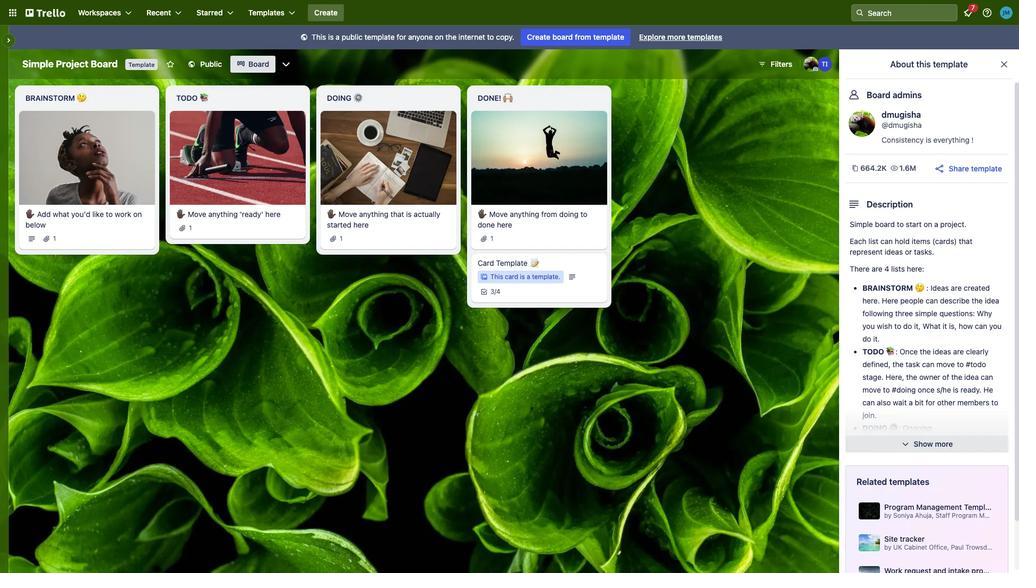 Task type: vqa. For each thing, say whether or not it's contained in the screenshot.
leftmost that
yes



Task type: locate. For each thing, give the bounding box(es) containing it.
🤔 up people
[[916, 284, 925, 293]]

are left clearly
[[954, 347, 965, 356]]

you down the why on the bottom right of page
[[990, 322, 1003, 331]]

program down related templates
[[885, 503, 915, 512]]

why
[[978, 309, 993, 318]]

brainstorm down board name text field
[[25, 93, 75, 103]]

2 horizontal spatial move
[[490, 210, 508, 219]]

s/he
[[937, 386, 952, 395]]

this for this is a public template for anyone on the internet to copy.
[[312, 32, 326, 41]]

📚 inside todo 📚 text field
[[200, 93, 209, 103]]

ideas down hold
[[885, 248, 904, 257]]

0 horizontal spatial board
[[91, 58, 118, 70]]

board up "brainstorm 🤔" text field at the top left of page
[[91, 58, 118, 70]]

0 horizontal spatial anything
[[209, 210, 238, 219]]

#doing
[[893, 386, 917, 395]]

template inside "link"
[[594, 32, 625, 41]]

here
[[883, 296, 899, 305]]

program
[[885, 503, 915, 512], [953, 512, 978, 520]]

0 horizontal spatial do
[[863, 335, 872, 344]]

internet
[[459, 32, 486, 41]]

0 vertical spatial templates
[[688, 32, 723, 41]]

1 ✋🏿 from the left
[[25, 210, 35, 219]]

on for anyone
[[435, 32, 444, 41]]

this right sm icon
[[312, 32, 326, 41]]

here right started
[[354, 220, 369, 229]]

share
[[950, 164, 970, 173]]

BRAINSTORM 🤔 text field
[[19, 90, 155, 107]]

1 you from the left
[[863, 322, 876, 331]]

📚 left once
[[887, 347, 896, 356]]

simple inside board name text field
[[22, 58, 54, 70]]

1 horizontal spatial templates
[[890, 478, 930, 487]]

list
[[869, 237, 879, 246]]

brainstorm 🤔 down board name text field
[[25, 93, 87, 103]]

here right 'ready'
[[266, 210, 281, 219]]

4 ✋🏿 from the left
[[478, 210, 488, 219]]

ideas
[[885, 248, 904, 257], [934, 347, 952, 356]]

program right "staff"
[[953, 512, 978, 520]]

explore more templates link
[[633, 29, 729, 46]]

board inside "link"
[[553, 32, 573, 41]]

ongoing
[[904, 424, 933, 433]]

3 anything from the left
[[510, 210, 540, 219]]

here inside ✋🏿 move anything that is actually started here
[[354, 220, 369, 229]]

0 vertical spatial 4
[[885, 265, 890, 274]]

1 move from the left
[[188, 210, 207, 219]]

a down the 📝
[[527, 273, 531, 281]]

is
[[328, 32, 334, 41], [927, 135, 932, 144], [406, 210, 412, 219], [520, 273, 525, 281], [954, 386, 959, 395]]

anything for that
[[359, 210, 389, 219]]

1 down done
[[491, 235, 494, 243]]

more right explore on the top right
[[668, 32, 686, 41]]

that down 'project.'
[[960, 237, 973, 246]]

doing
[[560, 210, 579, 219]]

for right 'bit' at the bottom of the page
[[926, 398, 936, 407]]

1 vertical spatial by
[[885, 544, 892, 552]]

0 vertical spatial idea
[[986, 296, 1000, 305]]

for left anyone
[[397, 32, 407, 41]]

1 horizontal spatial move
[[339, 210, 357, 219]]

here for ✋🏿 move anything from doing to done here
[[497, 220, 513, 229]]

a left 'bit' at the bottom of the page
[[910, 398, 914, 407]]

1 for ✋🏿 move anything that is actually started here
[[340, 235, 343, 243]]

0 horizontal spatial 🙌🏽
[[504, 93, 513, 103]]

templates up soniya
[[890, 478, 930, 487]]

doing ⚙️ : ongoing done! 🙌🏽 : finished
[[863, 424, 933, 446]]

template up card
[[497, 259, 528, 268]]

on right work
[[133, 210, 142, 219]]

done! inside the doing ⚙️ : ongoing done! 🙌🏽 : finished
[[863, 437, 887, 446]]

🙌🏽 inside the done! 🙌🏽 text field
[[504, 93, 513, 103]]

3 ✋🏿 from the left
[[327, 210, 337, 219]]

1 vertical spatial project
[[1000, 544, 1020, 552]]

1 vertical spatial create
[[527, 32, 551, 41]]

4 right 3
[[497, 288, 501, 296]]

0 vertical spatial done!
[[478, 93, 502, 103]]

to inside : ideas are created here. here people can describe the idea following three simple questions: why you wish to do it, what it is, how can you do it.
[[895, 322, 902, 331]]

can right 'list'
[[881, 237, 894, 246]]

: left ongoing at the right
[[899, 424, 902, 433]]

0 vertical spatial ⚙️
[[354, 93, 363, 103]]

this is a public template for anyone on the internet to copy.
[[312, 32, 515, 41]]

🤔
[[77, 93, 87, 103], [916, 284, 925, 293]]

1 horizontal spatial that
[[960, 237, 973, 246]]

🤔 down board name text field
[[77, 93, 87, 103]]

move
[[937, 360, 956, 369], [863, 386, 882, 395]]

create inside create board from template "link"
[[527, 32, 551, 41]]

📚 down public button
[[200, 93, 209, 103]]

📚
[[200, 93, 209, 103], [887, 347, 896, 356]]

0 horizontal spatial idea
[[965, 373, 980, 382]]

project up "brainstorm 🤔" text field at the top left of page
[[56, 58, 89, 70]]

!
[[972, 135, 975, 144]]

br
[[1016, 512, 1020, 520]]

1 horizontal spatial more
[[936, 440, 954, 449]]

more
[[668, 32, 686, 41], [936, 440, 954, 449]]

0 horizontal spatial todo 📚
[[176, 93, 209, 103]]

0 horizontal spatial simple
[[22, 58, 54, 70]]

1 horizontal spatial todo 📚
[[863, 347, 896, 356]]

project inside board name text field
[[56, 58, 89, 70]]

✋🏿 move anything that is actually started here link
[[327, 209, 450, 230]]

1 vertical spatial brainstorm
[[863, 284, 914, 293]]

✋🏿 move anything that is actually started here
[[327, 210, 441, 229]]

2 vertical spatial template
[[965, 503, 997, 512]]

for
[[397, 32, 407, 41], [926, 398, 936, 407]]

1 horizontal spatial brainstorm 🤔
[[863, 284, 925, 293]]

0 horizontal spatial here
[[266, 210, 281, 219]]

1 horizontal spatial todo
[[863, 347, 885, 356]]

todo 📚
[[176, 93, 209, 103], [863, 347, 896, 356]]

/
[[495, 288, 497, 296]]

1 vertical spatial 🙌🏽
[[889, 437, 899, 446]]

public
[[200, 59, 222, 69]]

that
[[391, 210, 404, 219], [960, 237, 973, 246]]

1 vertical spatial todo
[[863, 347, 885, 356]]

the
[[446, 32, 457, 41], [973, 296, 984, 305], [921, 347, 932, 356], [893, 360, 904, 369], [907, 373, 918, 382], [952, 373, 963, 382]]

2 vertical spatial are
[[954, 347, 965, 356]]

✋🏿 for ✋🏿 move anything from doing to done here
[[478, 210, 488, 219]]

:
[[927, 284, 929, 293], [896, 347, 898, 356], [899, 424, 902, 433], [899, 437, 901, 446]]

0 horizontal spatial brainstorm
[[25, 93, 75, 103]]

move for ✋🏿 move anything that is actually started here
[[339, 210, 357, 219]]

1 horizontal spatial ideas
[[934, 347, 952, 356]]

: left finished
[[899, 437, 901, 446]]

1 horizontal spatial move
[[937, 360, 956, 369]]

doing for doing ⚙️
[[327, 93, 352, 103]]

0 vertical spatial board
[[553, 32, 573, 41]]

the left internet
[[446, 32, 457, 41]]

stage.
[[863, 373, 884, 382]]

on right start
[[924, 220, 933, 229]]

ideas inside : once the ideas are clearly defined, the task can move to #todo stage. here, the owner of the idea can move to #doing once s/he is ready. he can also wait a bit for other members to join.
[[934, 347, 952, 356]]

board left admins
[[867, 90, 891, 100]]

board inside board link
[[249, 59, 270, 69]]

manager
[[980, 512, 1006, 520]]

1 horizontal spatial simple
[[850, 220, 874, 229]]

trello inspiration (inspiringtaco) image
[[818, 57, 833, 72]]

Board name text field
[[17, 56, 123, 73]]

filters button
[[755, 56, 796, 73]]

are right there
[[872, 265, 883, 274]]

⚙️ for doing ⚙️
[[354, 93, 363, 103]]

board left customize views icon
[[249, 59, 270, 69]]

1 horizontal spatial board
[[249, 59, 270, 69]]

template right share
[[972, 164, 1003, 173]]

todo
[[176, 93, 198, 103], [863, 347, 885, 356]]

664.2k
[[861, 164, 888, 173]]

Search field
[[865, 5, 958, 21]]

doing inside text field
[[327, 93, 352, 103]]

that left actually
[[391, 210, 404, 219]]

the inside : ideas are created here. here people can describe the idea following three simple questions: why you wish to do it, what it is, how can you do it.
[[973, 296, 984, 305]]

1 vertical spatial 🤔
[[916, 284, 925, 293]]

create
[[315, 8, 338, 17], [527, 32, 551, 41]]

here right done
[[497, 220, 513, 229]]

0 horizontal spatial done!
[[478, 93, 502, 103]]

1 for ✋🏿 move anything 'ready' here
[[189, 224, 192, 232]]

⚙️ inside the doing ⚙️ : ongoing done! 🙌🏽 : finished
[[890, 424, 899, 433]]

templates right explore on the top right
[[688, 32, 723, 41]]

that inside each list can hold items (cards) that represent ideas or tasks.
[[960, 237, 973, 246]]

brainstorm 🤔
[[25, 93, 87, 103], [863, 284, 925, 293]]

4 for are
[[885, 265, 890, 274]]

✋🏿 inside ✋🏿 add what you'd like to work on below
[[25, 210, 35, 219]]

✋🏿 inside ✋🏿 move anything that is actually started here
[[327, 210, 337, 219]]

0 horizontal spatial move
[[863, 386, 882, 395]]

2 horizontal spatial board
[[867, 90, 891, 100]]

this
[[917, 59, 932, 69]]

0 horizontal spatial create
[[315, 8, 338, 17]]

how
[[960, 322, 974, 331]]

1 horizontal spatial board
[[876, 220, 896, 229]]

idea up the why on the bottom right of page
[[986, 296, 1000, 305]]

soniya
[[894, 512, 914, 520]]

by inside the site tracker by uk cabinet office, paul trowsdale, project
[[885, 544, 892, 552]]

0 horizontal spatial for
[[397, 32, 407, 41]]

1 down the ✋🏿 move anything 'ready' here
[[189, 224, 192, 232]]

the down the created
[[973, 296, 984, 305]]

0 horizontal spatial more
[[668, 32, 686, 41]]

starred button
[[190, 4, 240, 21]]

a left public
[[336, 32, 340, 41]]

0 vertical spatial that
[[391, 210, 404, 219]]

1 vertical spatial on
[[133, 210, 142, 219]]

0 vertical spatial on
[[435, 32, 444, 41]]

can inside each list can hold items (cards) that represent ideas or tasks.
[[881, 237, 894, 246]]

0 horizontal spatial that
[[391, 210, 404, 219]]

1 horizontal spatial program
[[953, 512, 978, 520]]

is right s/he
[[954, 386, 959, 395]]

todo 📚 inside text field
[[176, 93, 209, 103]]

3 move from the left
[[490, 210, 508, 219]]

0 horizontal spatial 📚
[[200, 93, 209, 103]]

what
[[923, 322, 941, 331]]

template.
[[532, 273, 561, 281]]

: left ideas
[[927, 284, 929, 293]]

on right anyone
[[435, 32, 444, 41]]

1 horizontal spatial brainstorm
[[863, 284, 914, 293]]

board for simple
[[876, 220, 896, 229]]

anything inside ✋🏿 move anything from doing to done here
[[510, 210, 540, 219]]

1 anything from the left
[[209, 210, 238, 219]]

template left star or unstar board icon on the left top of page
[[129, 61, 155, 68]]

1 vertical spatial 📚
[[887, 347, 896, 356]]

0 vertical spatial 🤔
[[77, 93, 87, 103]]

hold
[[896, 237, 911, 246]]

0 vertical spatial from
[[575, 32, 592, 41]]

by inside program management template by soniya ahuja, staff program manager @ br
[[885, 512, 892, 520]]

🙌🏽 inside the doing ⚙️ : ongoing done! 🙌🏽 : finished
[[889, 437, 899, 446]]

is right card
[[520, 273, 525, 281]]

simple up "each"
[[850, 220, 874, 229]]

1 horizontal spatial anything
[[359, 210, 389, 219]]

1 vertical spatial do
[[863, 335, 872, 344]]

doing for doing ⚙️ : ongoing done! 🙌🏽 : finished
[[863, 424, 888, 433]]

template left explore on the top right
[[594, 32, 625, 41]]

0 horizontal spatial on
[[133, 210, 142, 219]]

customize views image
[[281, 59, 292, 70]]

on
[[435, 32, 444, 41], [133, 210, 142, 219], [924, 220, 933, 229]]

brainstorm 🤔 up the here
[[863, 284, 925, 293]]

more right show at right
[[936, 440, 954, 449]]

create board from template
[[527, 32, 625, 41]]

move up of
[[937, 360, 956, 369]]

template
[[365, 32, 395, 41], [594, 32, 625, 41], [934, 59, 969, 69], [972, 164, 1003, 173]]

here,
[[886, 373, 905, 382]]

1 vertical spatial more
[[936, 440, 954, 449]]

to right wish
[[895, 322, 902, 331]]

project inside the site tracker by uk cabinet office, paul trowsdale, project
[[1000, 544, 1020, 552]]

0 horizontal spatial todo
[[176, 93, 198, 103]]

1 horizontal spatial done!
[[863, 437, 887, 446]]

0 vertical spatial 📚
[[200, 93, 209, 103]]

office,
[[930, 544, 950, 552]]

for inside : once the ideas are clearly defined, the task can move to #todo stage. here, the owner of the idea can move to #doing once s/he is ready. he can also wait a bit for other members to join.
[[926, 398, 936, 407]]

0 horizontal spatial doing
[[327, 93, 352, 103]]

: inside : ideas are created here. here people can describe the idea following three simple questions: why you wish to do it, what it is, how can you do it.
[[927, 284, 929, 293]]

2 horizontal spatial template
[[965, 503, 997, 512]]

1 horizontal spatial here
[[354, 220, 369, 229]]

4 left lists
[[885, 265, 890, 274]]

idea up ready.
[[965, 373, 980, 382]]

✋🏿 move anything from doing to done here link
[[478, 209, 601, 230]]

anything for from
[[510, 210, 540, 219]]

are up describe
[[952, 284, 963, 293]]

📝
[[530, 259, 540, 268]]

2 by from the top
[[885, 544, 892, 552]]

1 vertical spatial this
[[491, 273, 504, 281]]

ideas down it
[[934, 347, 952, 356]]

move down stage.
[[863, 386, 882, 395]]

project right trowsdale,
[[1000, 544, 1020, 552]]

1 vertical spatial 4
[[497, 288, 501, 296]]

can up the join. on the right
[[863, 398, 876, 407]]

create inside create button
[[315, 8, 338, 17]]

to
[[488, 32, 494, 41], [106, 210, 113, 219], [581, 210, 588, 219], [898, 220, 905, 229], [895, 322, 902, 331], [958, 360, 965, 369], [884, 386, 891, 395], [992, 398, 999, 407]]

template left @ in the bottom right of the page
[[965, 503, 997, 512]]

program management template by soniya ahuja, staff program manager @ br
[[885, 503, 1020, 520]]

is left actually
[[406, 210, 412, 219]]

sm image
[[299, 32, 310, 43]]

2 anything from the left
[[359, 210, 389, 219]]

move for ✋🏿 move anything from doing to done here
[[490, 210, 508, 219]]

done
[[478, 220, 495, 229]]

template inside program management template by soniya ahuja, staff program manager @ br
[[965, 503, 997, 512]]

explore more templates
[[640, 32, 723, 41]]

move inside ✋🏿 move anything that is actually started here
[[339, 210, 357, 219]]

to right like
[[106, 210, 113, 219]]

1 vertical spatial ideas
[[934, 347, 952, 356]]

1 vertical spatial ⚙️
[[890, 424, 899, 433]]

do left it.
[[863, 335, 872, 344]]

do
[[904, 322, 913, 331], [863, 335, 872, 344]]

more inside button
[[936, 440, 954, 449]]

1 by from the top
[[885, 512, 892, 520]]

✋🏿 for ✋🏿 add what you'd like to work on below
[[25, 210, 35, 219]]

⚙️ inside text field
[[354, 93, 363, 103]]

2 vertical spatial on
[[924, 220, 933, 229]]

copy.
[[496, 32, 515, 41]]

tracker
[[901, 535, 926, 544]]

card template 📝
[[478, 259, 540, 268]]

0 vertical spatial todo
[[176, 93, 198, 103]]

starred
[[197, 8, 223, 17]]

brainstorm up the here
[[863, 284, 914, 293]]

todo 📚 down public button
[[176, 93, 209, 103]]

0 horizontal spatial templates
[[688, 32, 723, 41]]

by left uk
[[885, 544, 892, 552]]

1 horizontal spatial this
[[491, 273, 504, 281]]

simple down back to home image
[[22, 58, 54, 70]]

1 horizontal spatial for
[[926, 398, 936, 407]]

move inside ✋🏿 move anything from doing to done here
[[490, 210, 508, 219]]

1 horizontal spatial from
[[575, 32, 592, 41]]

to right the doing
[[581, 210, 588, 219]]

from
[[575, 32, 592, 41], [542, 210, 558, 219]]

consistency
[[882, 135, 925, 144]]

paul
[[952, 544, 965, 552]]

there are 4 lists here:
[[850, 265, 925, 274]]

simple for simple board to start on a project.
[[850, 220, 874, 229]]

do left it,
[[904, 322, 913, 331]]

to inside ✋🏿 add what you'd like to work on below
[[106, 210, 113, 219]]

filters
[[771, 59, 793, 69]]

0 horizontal spatial ⚙️
[[354, 93, 363, 103]]

1 vertical spatial for
[[926, 398, 936, 407]]

1 horizontal spatial on
[[435, 32, 444, 41]]

1 horizontal spatial project
[[1000, 544, 1020, 552]]

0 vertical spatial todo 📚
[[176, 93, 209, 103]]

doing inside the doing ⚙️ : ongoing done! 🙌🏽 : finished
[[863, 424, 888, 433]]

✋🏿 inside ✋🏿 move anything from doing to done here
[[478, 210, 488, 219]]

1 vertical spatial that
[[960, 237, 973, 246]]

by
[[885, 512, 892, 520], [885, 544, 892, 552]]

0 horizontal spatial you
[[863, 322, 876, 331]]

2 ✋🏿 from the left
[[176, 210, 186, 219]]

todo 📚 down it.
[[863, 347, 896, 356]]

tasks.
[[915, 248, 935, 257]]

1 horizontal spatial template
[[497, 259, 528, 268]]

jeremy miller (jeremymiller198) image
[[1001, 6, 1014, 19]]

0 horizontal spatial brainstorm 🤔
[[25, 93, 87, 103]]

todo up defined,
[[863, 347, 885, 356]]

1
[[189, 224, 192, 232], [53, 235, 56, 243], [340, 235, 343, 243], [491, 235, 494, 243]]

brainstorm 🤔 inside text field
[[25, 93, 87, 103]]

from inside ✋🏿 move anything from doing to done here
[[542, 210, 558, 219]]

1 vertical spatial are
[[952, 284, 963, 293]]

0 vertical spatial are
[[872, 265, 883, 274]]

1 vertical spatial template
[[497, 259, 528, 268]]

here inside ✋🏿 move anything from doing to done here
[[497, 220, 513, 229]]

show
[[915, 440, 934, 449]]

he
[[984, 386, 994, 395]]

1 down started
[[340, 235, 343, 243]]

members
[[958, 398, 990, 407]]

1 vertical spatial simple
[[850, 220, 874, 229]]

(cards)
[[933, 237, 958, 246]]

can down the why on the bottom right of page
[[976, 322, 988, 331]]

1 horizontal spatial idea
[[986, 296, 1000, 305]]

other
[[938, 398, 956, 407]]

anything inside ✋🏿 move anything that is actually started here
[[359, 210, 389, 219]]

each list can hold items (cards) that represent ideas or tasks.
[[850, 237, 973, 257]]

recent button
[[140, 4, 188, 21]]

1 horizontal spatial create
[[527, 32, 551, 41]]

todo down public button
[[176, 93, 198, 103]]

0 vertical spatial by
[[885, 512, 892, 520]]

2 move from the left
[[339, 210, 357, 219]]

1 vertical spatial from
[[542, 210, 558, 219]]

1 vertical spatial todo 📚
[[863, 347, 896, 356]]

3 / 4
[[491, 288, 501, 296]]

more for explore
[[668, 32, 686, 41]]

: left once
[[896, 347, 898, 356]]

1 horizontal spatial 🙌🏽
[[889, 437, 899, 446]]

by left soniya
[[885, 512, 892, 520]]

0 vertical spatial ideas
[[885, 248, 904, 257]]

2 horizontal spatial on
[[924, 220, 933, 229]]

0 horizontal spatial this
[[312, 32, 326, 41]]

are inside : ideas are created here. here people can describe the idea following three simple questions: why you wish to do it, what it is, how can you do it.
[[952, 284, 963, 293]]

on inside ✋🏿 add what you'd like to work on below
[[133, 210, 142, 219]]

this left card
[[491, 273, 504, 281]]

ready.
[[961, 386, 982, 395]]

this member is an admin of this board. image
[[814, 67, 819, 72]]

star or unstar board image
[[166, 60, 175, 69]]

you up it.
[[863, 322, 876, 331]]

template
[[129, 61, 155, 68], [497, 259, 528, 268], [965, 503, 997, 512]]



Task type: describe. For each thing, give the bounding box(es) containing it.
about this template
[[891, 59, 969, 69]]

public
[[342, 32, 363, 41]]

once
[[919, 386, 935, 395]]

here:
[[908, 265, 925, 274]]

simple
[[916, 309, 938, 318]]

7 notifications image
[[963, 6, 975, 19]]

dmugisha
[[882, 110, 922, 120]]

defined,
[[863, 360, 891, 369]]

can up the he
[[982, 373, 994, 382]]

consistency is everything !
[[882, 135, 975, 144]]

simple board to start on a project.
[[850, 220, 967, 229]]

DOING ⚙️ text field
[[321, 90, 457, 107]]

dmugisha (dmugisha) image
[[849, 110, 876, 137]]

related templates
[[857, 478, 930, 487]]

2 you from the left
[[990, 322, 1003, 331]]

simple for simple project board
[[22, 58, 54, 70]]

1 horizontal spatial 🤔
[[916, 284, 925, 293]]

create for create
[[315, 8, 338, 17]]

1 vertical spatial move
[[863, 386, 882, 395]]

1 horizontal spatial do
[[904, 322, 913, 331]]

templates button
[[242, 4, 302, 21]]

template right "this"
[[934, 59, 969, 69]]

about
[[891, 59, 915, 69]]

primary element
[[0, 0, 1020, 25]]

is inside : once the ideas are clearly defined, the task can move to #todo stage. here, the owner of the idea can move to #doing once s/he is ready. he can also wait a bit for other members to join.
[[954, 386, 959, 395]]

more for show
[[936, 440, 954, 449]]

show more button
[[846, 436, 1009, 453]]

move for ✋🏿 move anything 'ready' here
[[188, 210, 207, 219]]

ahuja,
[[916, 512, 935, 520]]

it.
[[874, 335, 881, 344]]

done! inside text field
[[478, 93, 502, 103]]

card
[[505, 273, 519, 281]]

create for create board from template
[[527, 32, 551, 41]]

site tracker by uk cabinet office, paul trowsdale, project
[[885, 535, 1020, 552]]

@dmugisha
[[882, 121, 923, 130]]

the right of
[[952, 373, 963, 382]]

DONE! 🙌🏽 text field
[[472, 90, 608, 107]]

✋🏿 for ✋🏿 move anything that is actually started here
[[327, 210, 337, 219]]

: ideas are created here. here people can describe the idea following three simple questions: why you wish to do it, what it is, how can you do it.
[[863, 284, 1003, 344]]

TODO 📚 text field
[[170, 90, 306, 107]]

board for board
[[249, 59, 270, 69]]

of
[[943, 373, 950, 382]]

are inside : once the ideas are clearly defined, the task can move to #todo stage. here, the owner of the idea can move to #doing once s/he is ready. he can also wait a bit for other members to join.
[[954, 347, 965, 356]]

can up owner at the right bottom of page
[[923, 360, 935, 369]]

0 horizontal spatial template
[[129, 61, 155, 68]]

on for work
[[133, 210, 142, 219]]

1 horizontal spatial 📚
[[887, 347, 896, 356]]

once
[[900, 347, 919, 356]]

idea inside : once the ideas are clearly defined, the task can move to #todo stage. here, the owner of the idea can move to #doing once s/he is ready. he can also wait a bit for other members to join.
[[965, 373, 980, 382]]

ideas
[[931, 284, 950, 293]]

todo inside text field
[[176, 93, 198, 103]]

1 vertical spatial brainstorm 🤔
[[863, 284, 925, 293]]

board admins
[[867, 90, 923, 100]]

template inside button
[[972, 164, 1003, 173]]

what
[[53, 210, 69, 219]]

brainstorm inside text field
[[25, 93, 75, 103]]

#todo
[[967, 360, 987, 369]]

items
[[913, 237, 931, 246]]

add
[[37, 210, 51, 219]]

✋🏿 add what you'd like to work on below
[[25, 210, 142, 229]]

🤔 inside text field
[[77, 93, 87, 103]]

created
[[965, 284, 991, 293]]

search image
[[856, 8, 865, 17]]

uk
[[894, 544, 903, 552]]

board for create
[[553, 32, 573, 41]]

1 for ✋🏿 move anything from doing to done here
[[491, 235, 494, 243]]

1 vertical spatial templates
[[890, 478, 930, 487]]

this for this card is a template.
[[491, 273, 504, 281]]

site
[[885, 535, 899, 544]]

project.
[[941, 220, 967, 229]]

card template 📝 link
[[478, 258, 601, 269]]

people
[[901, 296, 924, 305]]

staff
[[936, 512, 951, 520]]

board for board admins
[[867, 90, 891, 100]]

show more
[[915, 440, 954, 449]]

public button
[[181, 56, 229, 73]]

✋🏿 add what you'd like to work on below link
[[25, 209, 149, 230]]

there
[[850, 265, 870, 274]]

to inside ✋🏿 move anything from doing to done here
[[581, 210, 588, 219]]

share template button
[[935, 163, 1003, 174]]

a left 'project.'
[[935, 220, 939, 229]]

workspaces button
[[72, 4, 138, 21]]

a inside : once the ideas are clearly defined, the task can move to #todo stage. here, the owner of the idea can move to #doing once s/he is ready. he can also wait a bit for other members to join.
[[910, 398, 914, 407]]

following
[[863, 309, 894, 318]]

dmugisha @dmugisha
[[882, 110, 923, 130]]

to left #todo
[[958, 360, 965, 369]]

to down the he
[[992, 398, 999, 407]]

like
[[92, 210, 104, 219]]

wait
[[894, 398, 908, 407]]

1.6m
[[900, 164, 917, 173]]

0 vertical spatial for
[[397, 32, 407, 41]]

board inside board name text field
[[91, 58, 118, 70]]

dmugisha (dmugisha) image
[[804, 57, 819, 72]]

is left everything
[[927, 135, 932, 144]]

back to home image
[[25, 4, 65, 21]]

⚙️ for doing ⚙️ : ongoing done! 🙌🏽 : finished
[[890, 424, 899, 433]]

lists
[[892, 265, 906, 274]]

management
[[917, 503, 963, 512]]

task
[[906, 360, 921, 369]]

create board from template link
[[521, 29, 631, 46]]

to left start
[[898, 220, 905, 229]]

0 horizontal spatial program
[[885, 503, 915, 512]]

questions:
[[940, 309, 976, 318]]

to left copy.
[[488, 32, 494, 41]]

owner
[[920, 373, 941, 382]]

the right once
[[921, 347, 932, 356]]

below
[[25, 220, 46, 229]]

to up also
[[884, 386, 891, 395]]

everything
[[934, 135, 970, 144]]

from inside "link"
[[575, 32, 592, 41]]

here.
[[863, 296, 881, 305]]

related
[[857, 478, 888, 487]]

actually
[[414, 210, 441, 219]]

open information menu image
[[983, 7, 993, 18]]

card
[[478, 259, 495, 268]]

✋🏿 move anything from doing to done here
[[478, 210, 588, 229]]

started
[[327, 220, 352, 229]]

admins
[[893, 90, 923, 100]]

: inside : once the ideas are clearly defined, the task can move to #todo stage. here, the owner of the idea can move to #doing once s/he is ready. he can also wait a bit for other members to join.
[[896, 347, 898, 356]]

idea inside : ideas are created here. here people can describe the idea following three simple questions: why you wish to do it, what it is, how can you do it.
[[986, 296, 1000, 305]]

here for ✋🏿 move anything that is actually started here
[[354, 220, 369, 229]]

3
[[491, 288, 495, 296]]

that inside ✋🏿 move anything that is actually started here
[[391, 210, 404, 219]]

template right public
[[365, 32, 395, 41]]

it,
[[915, 322, 921, 331]]

or
[[906, 248, 913, 257]]

ideas inside each list can hold items (cards) that represent ideas or tasks.
[[885, 248, 904, 257]]

this card is a template.
[[491, 273, 561, 281]]

finished
[[903, 437, 932, 446]]

templates
[[248, 8, 285, 17]]

work
[[115, 210, 131, 219]]

can up simple
[[926, 296, 939, 305]]

simple project board
[[22, 58, 118, 70]]

anything for 'ready'
[[209, 210, 238, 219]]

explore
[[640, 32, 666, 41]]

is left public
[[328, 32, 334, 41]]

start
[[907, 220, 922, 229]]

✋🏿 for ✋🏿 move anything 'ready' here
[[176, 210, 186, 219]]

trowsdale,
[[966, 544, 999, 552]]

share template
[[950, 164, 1003, 173]]

the down task
[[907, 373, 918, 382]]

is inside ✋🏿 move anything that is actually started here
[[406, 210, 412, 219]]

the up here,
[[893, 360, 904, 369]]

1 down what
[[53, 235, 56, 243]]

doing ⚙️
[[327, 93, 363, 103]]

4 for /
[[497, 288, 501, 296]]



